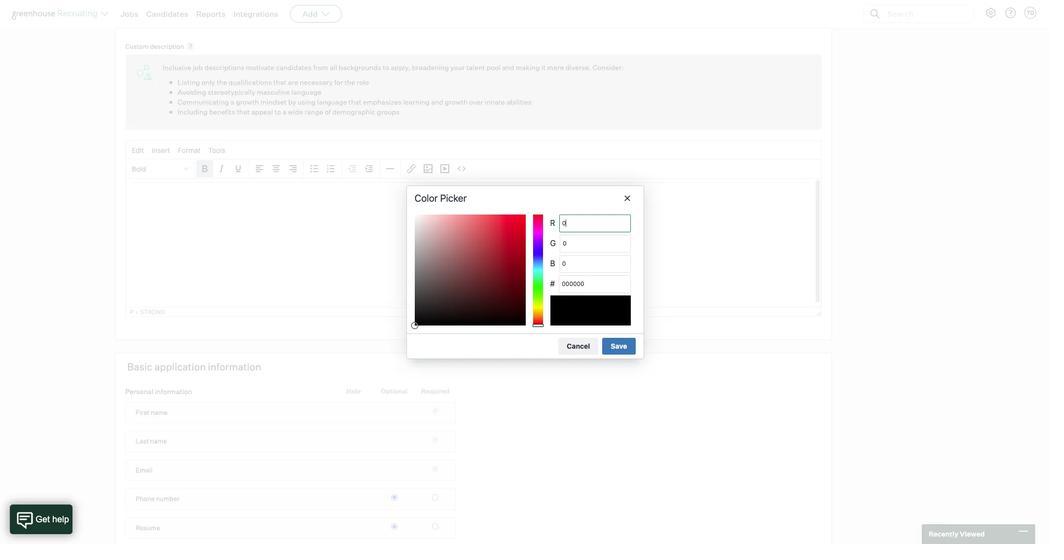 Task type: describe. For each thing, give the bounding box(es) containing it.
avoiding
[[178, 88, 206, 96]]

#
[[551, 279, 555, 288]]

are
[[288, 78, 298, 86]]

using
[[298, 98, 316, 106]]

r
[[551, 219, 556, 228]]

add
[[303, 9, 318, 19]]

inclusive
[[163, 63, 191, 72]]

basic application information
[[127, 361, 261, 373]]

add button
[[290, 5, 342, 23]]

stereotypically
[[208, 88, 256, 96]]

broadening
[[412, 63, 449, 72]]

communicating
[[178, 98, 229, 106]]

all
[[330, 63, 337, 72]]

recently viewed
[[929, 530, 985, 539]]

color picker element
[[551, 214, 631, 326]]

phone
[[136, 495, 155, 503]]

td
[[1027, 9, 1035, 16]]

color picker dialog
[[406, 185, 644, 359]]

demographic
[[333, 108, 376, 116]]

role
[[357, 78, 369, 86]]

1 toolbar from the left
[[194, 160, 249, 179]]

custom description
[[125, 43, 184, 50]]

# text field
[[559, 275, 631, 293]]

talent
[[467, 63, 485, 72]]

td button
[[1023, 5, 1039, 21]]

greenhouse recruiting image
[[12, 8, 101, 20]]

blue component element
[[551, 259, 556, 269]]

G text field
[[560, 235, 631, 252]]

hex color code element
[[551, 279, 555, 289]]

it
[[542, 63, 546, 72]]

1 vertical spatial language
[[317, 98, 347, 106]]

inclusive job descriptions motivate candidates from all backgrounds to apply, broadening your talent pool and making it more diverse. consider:
[[163, 63, 624, 72]]

name for last name
[[150, 437, 167, 445]]

2 toolbar from the left
[[249, 160, 304, 179]]

reports
[[196, 9, 226, 19]]

last name
[[136, 437, 167, 445]]

green component element
[[551, 238, 556, 249]]

descriptions
[[204, 63, 245, 72]]

cancel button
[[559, 338, 599, 355]]

groups
[[377, 108, 400, 116]]

color
[[415, 192, 438, 204]]

making
[[516, 63, 540, 72]]

Search text field
[[886, 7, 965, 21]]

learning
[[403, 98, 430, 106]]

2 growth from the left
[[445, 98, 468, 106]]

hide
[[346, 388, 361, 395]]

1 vertical spatial information
[[155, 388, 192, 396]]

necessary
[[300, 78, 333, 86]]

your
[[451, 63, 465, 72]]

candidates
[[146, 9, 188, 19]]

last
[[136, 437, 149, 445]]

color picker
[[415, 192, 467, 204]]

name for first name
[[151, 409, 168, 416]]

appeal
[[251, 108, 273, 116]]

innate
[[485, 98, 505, 106]]

backgrounds
[[339, 63, 382, 72]]

job
[[193, 63, 203, 72]]

emphasizes
[[363, 98, 402, 106]]

optional
[[381, 388, 408, 395]]

jobs
[[120, 9, 138, 19]]

configure image
[[986, 7, 998, 19]]

only
[[202, 78, 215, 86]]

2 the from the left
[[345, 78, 355, 86]]

reports link
[[196, 9, 226, 19]]

g
[[551, 239, 556, 248]]

diverse.
[[566, 63, 592, 72]]

cancel
[[567, 342, 591, 350]]

listing only the qualifications that are necessary for the role avoiding stereotypically masculine language communicating a growth mindset by using language that emphasizes learning and growth over innate abilities including benefits that appeal to a wide range of demographic groups
[[178, 78, 532, 116]]



Task type: vqa. For each thing, say whether or not it's contained in the screenshot.
"hire"
no



Task type: locate. For each thing, give the bounding box(es) containing it.
post description
[[127, 9, 202, 22]]

1 description from the top
[[150, 9, 202, 22]]

0 vertical spatial to
[[383, 63, 390, 72]]

that up demographic
[[349, 98, 362, 106]]

phone number
[[136, 495, 180, 503]]

language up of on the left
[[317, 98, 347, 106]]

and right pool
[[502, 63, 515, 72]]

first name
[[136, 409, 168, 416]]

1 horizontal spatial the
[[345, 78, 355, 86]]

5 toolbar from the left
[[401, 160, 472, 179]]

viewed
[[960, 530, 985, 539]]

save button
[[603, 338, 636, 355]]

growth up the 'appeal'
[[236, 98, 259, 106]]

candidates
[[276, 63, 312, 72]]

name
[[151, 409, 168, 416], [150, 437, 167, 445]]

basic
[[127, 361, 152, 373]]

description for custom description
[[150, 43, 184, 50]]

integrations
[[234, 9, 278, 19]]

to left apply,
[[383, 63, 390, 72]]

None radio
[[432, 408, 439, 414], [432, 466, 439, 472], [391, 495, 398, 501], [391, 524, 398, 530], [432, 408, 439, 414], [432, 466, 439, 472], [391, 495, 398, 501], [391, 524, 398, 530]]

by
[[288, 98, 296, 106]]

and inside listing only the qualifications that are necessary for the role avoiding stereotypically masculine language communicating a growth mindset by using language that emphasizes learning and growth over innate abilities including benefits that appeal to a wide range of demographic groups
[[431, 98, 444, 106]]

including
[[178, 108, 208, 116]]

1 vertical spatial name
[[150, 437, 167, 445]]

that
[[274, 78, 287, 86], [349, 98, 362, 106], [237, 108, 250, 116]]

language up the using
[[292, 88, 322, 96]]

pool
[[487, 63, 501, 72]]

toolbar
[[194, 160, 249, 179], [249, 160, 304, 179], [304, 160, 342, 179], [342, 160, 380, 179], [401, 160, 472, 179]]

td button
[[1025, 7, 1037, 19]]

language
[[292, 88, 322, 96], [317, 98, 347, 106]]

picker
[[440, 192, 467, 204]]

name right last
[[150, 437, 167, 445]]

1 horizontal spatial growth
[[445, 98, 468, 106]]

growth
[[236, 98, 259, 106], [445, 98, 468, 106]]

from
[[313, 63, 328, 72]]

1 the from the left
[[217, 78, 227, 86]]

resize image
[[817, 312, 822, 316]]

0 vertical spatial a
[[231, 98, 235, 106]]

email
[[136, 466, 153, 474]]

range
[[305, 108, 323, 116]]

information
[[208, 361, 261, 373], [155, 388, 192, 396]]

None radio
[[432, 437, 439, 443], [432, 495, 439, 501], [432, 524, 439, 530], [432, 437, 439, 443], [432, 495, 439, 501], [432, 524, 439, 530]]

0 horizontal spatial the
[[217, 78, 227, 86]]

1 vertical spatial to
[[275, 108, 281, 116]]

0 horizontal spatial growth
[[236, 98, 259, 106]]

3 toolbar from the left
[[304, 160, 342, 179]]

a
[[231, 98, 235, 106], [283, 108, 287, 116]]

benefits
[[209, 108, 235, 116]]

save
[[611, 342, 628, 350]]

to inside listing only the qualifications that are necessary for the role avoiding stereotypically masculine language communicating a growth mindset by using language that emphasizes learning and growth over innate abilities including benefits that appeal to a wide range of demographic groups
[[275, 108, 281, 116]]

more
[[548, 63, 564, 72]]

0 vertical spatial and
[[502, 63, 515, 72]]

0 horizontal spatial to
[[275, 108, 281, 116]]

a down stereotypically
[[231, 98, 235, 106]]

b
[[551, 259, 556, 268]]

of
[[325, 108, 331, 116]]

personal
[[125, 388, 154, 396]]

resume
[[136, 524, 160, 532]]

jobs link
[[120, 9, 138, 19]]

personal information
[[125, 388, 192, 396]]

R text field
[[560, 214, 631, 232]]

masculine
[[257, 88, 290, 96]]

1 vertical spatial and
[[431, 98, 444, 106]]

2 horizontal spatial that
[[349, 98, 362, 106]]

that up masculine
[[274, 78, 287, 86]]

first
[[136, 409, 150, 416]]

custom
[[125, 43, 149, 50]]

B text field
[[560, 255, 631, 273]]

1 horizontal spatial and
[[502, 63, 515, 72]]

growth left the over at the top left
[[445, 98, 468, 106]]

0 vertical spatial that
[[274, 78, 287, 86]]

motivate
[[246, 63, 275, 72]]

1 horizontal spatial that
[[274, 78, 287, 86]]

2 vertical spatial that
[[237, 108, 250, 116]]

application
[[155, 361, 206, 373]]

apply,
[[391, 63, 411, 72]]

for
[[335, 78, 343, 86]]

0 horizontal spatial a
[[231, 98, 235, 106]]

candidates link
[[146, 9, 188, 19]]

the
[[217, 78, 227, 86], [345, 78, 355, 86]]

wide
[[288, 108, 303, 116]]

1 vertical spatial description
[[150, 43, 184, 50]]

abilities
[[507, 98, 532, 106]]

4 toolbar from the left
[[342, 160, 380, 179]]

description for post description
[[150, 9, 202, 22]]

post
[[127, 9, 148, 22]]

1 growth from the left
[[236, 98, 259, 106]]

1 vertical spatial a
[[283, 108, 287, 116]]

name right first
[[151, 409, 168, 416]]

description
[[150, 9, 202, 22], [150, 43, 184, 50]]

over
[[470, 98, 484, 106]]

that left the 'appeal'
[[237, 108, 250, 116]]

0 vertical spatial information
[[208, 361, 261, 373]]

red component element
[[551, 218, 556, 228]]

listing
[[178, 78, 200, 86]]

qualifications
[[229, 78, 272, 86]]

mindset
[[261, 98, 287, 106]]

integrations link
[[234, 9, 278, 19]]

1 vertical spatial that
[[349, 98, 362, 106]]

0 vertical spatial description
[[150, 9, 202, 22]]

0 horizontal spatial and
[[431, 98, 444, 106]]

a left wide
[[283, 108, 287, 116]]

and right the learning
[[431, 98, 444, 106]]

to down mindset
[[275, 108, 281, 116]]

1 horizontal spatial information
[[208, 361, 261, 373]]

1 horizontal spatial a
[[283, 108, 287, 116]]

2 description from the top
[[150, 43, 184, 50]]

group
[[126, 159, 822, 179]]

required
[[421, 388, 450, 395]]

recently
[[929, 530, 959, 539]]

0 vertical spatial name
[[151, 409, 168, 416]]

1 horizontal spatial to
[[383, 63, 390, 72]]

0 horizontal spatial that
[[237, 108, 250, 116]]

the right only
[[217, 78, 227, 86]]

0 vertical spatial language
[[292, 88, 322, 96]]

number
[[156, 495, 180, 503]]

0 horizontal spatial information
[[155, 388, 192, 396]]

the right for
[[345, 78, 355, 86]]

and
[[502, 63, 515, 72], [431, 98, 444, 106]]

consider:
[[593, 63, 624, 72]]



